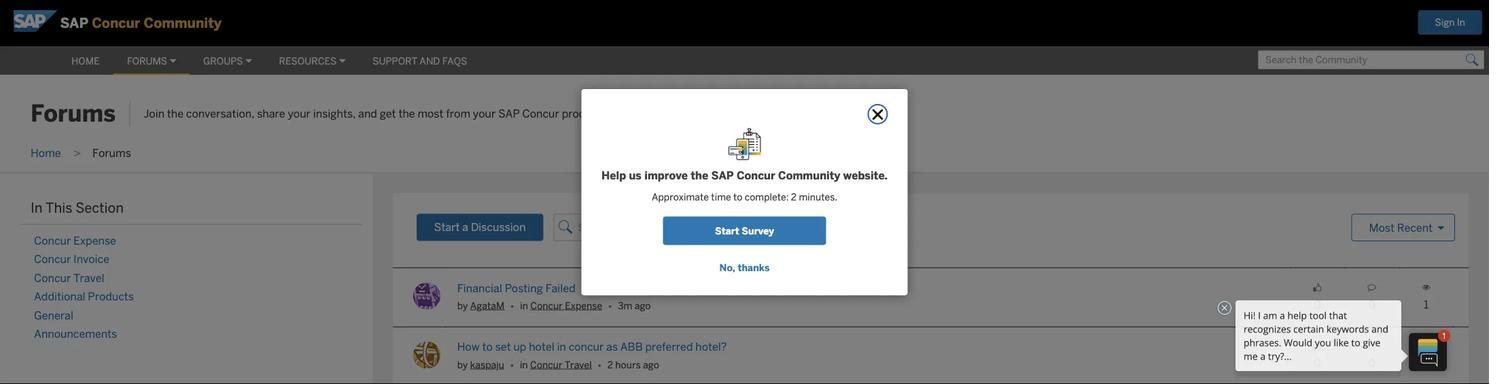 Task type: vqa. For each thing, say whether or not it's contained in the screenshot.
SAP in the dialog
yes



Task type: locate. For each thing, give the bounding box(es) containing it.
1 vertical spatial by
[[457, 358, 468, 371]]

kaspaju link
[[470, 358, 504, 371]]

set
[[495, 340, 511, 354]]

1 horizontal spatial in
[[1457, 16, 1465, 29]]

2 by from the top
[[457, 358, 468, 371]]

forums
[[127, 55, 167, 67], [31, 99, 116, 128], [92, 146, 131, 160]]

concur expense link up 'concur invoice' "link"
[[34, 234, 116, 247]]

the right get
[[399, 106, 415, 120]]

0 horizontal spatial concur expense link
[[34, 234, 116, 247]]

menu bar
[[0, 46, 481, 75]]

1 horizontal spatial expense
[[565, 300, 602, 312]]

expense up invoice
[[73, 234, 116, 247]]

how to set up hotel in concur as abb preferred hotel?
[[457, 340, 727, 354]]

agatam link
[[470, 300, 505, 312]]

1 vertical spatial concur travel link
[[530, 358, 592, 371]]

home inside list
[[31, 146, 61, 160]]

home inside menu bar
[[71, 55, 100, 67]]

your right share
[[288, 106, 311, 120]]

0 vertical spatial expense
[[73, 234, 116, 247]]

2
[[791, 190, 797, 203], [1423, 356, 1430, 370], [607, 358, 613, 371]]

sap inside dialog
[[711, 168, 734, 182]]

0
[[1314, 297, 1321, 311], [1368, 297, 1376, 311], [1314, 356, 1321, 370], [1368, 356, 1376, 370]]

1 by from the top
[[457, 300, 468, 312]]

start for start survey
[[715, 224, 739, 237]]

home link
[[58, 49, 113, 73], [24, 146, 68, 160]]

ago
[[635, 300, 651, 312], [643, 358, 659, 371]]

start for start a discussion
[[434, 220, 460, 234]]

1 horizontal spatial community
[[778, 168, 840, 182]]

as
[[606, 340, 618, 354]]

join the conversation, share your insights, and get the most from your sap concur products
[[144, 106, 607, 120]]

0 vertical spatial sap
[[60, 14, 88, 32]]

0 horizontal spatial home
[[31, 146, 61, 160]]

and inside the support and faqs link
[[420, 55, 440, 67]]

groups
[[203, 55, 243, 67]]

0 horizontal spatial expense
[[73, 234, 116, 247]]

list
[[24, 133, 1384, 172]]

and
[[420, 55, 440, 67], [358, 106, 377, 120]]

1 horizontal spatial your
[[473, 106, 496, 120]]

to left set
[[482, 340, 493, 354]]

concur travel link down 'hotel'
[[530, 358, 592, 371]]

0 horizontal spatial 2
[[607, 358, 613, 371]]

0 horizontal spatial your
[[288, 106, 311, 120]]

sign in link
[[1418, 10, 1482, 35]]

in concur travel
[[520, 358, 592, 371]]

home up this
[[31, 146, 61, 160]]

2 for 2
[[1423, 356, 1430, 370]]

no, thanks button
[[663, 253, 826, 282]]

0 vertical spatial by
[[457, 300, 468, 312]]

Search the Community text field
[[1258, 50, 1484, 69]]

and left faqs
[[420, 55, 440, 67]]

1 vertical spatial concur expense link
[[530, 300, 602, 312]]

0 horizontal spatial start
[[434, 220, 460, 234]]

2 left minutes.
[[791, 190, 797, 203]]

to
[[733, 190, 743, 203], [482, 340, 493, 354]]

in this section
[[31, 199, 124, 216]]

sap right the from
[[498, 106, 520, 120]]

1 vertical spatial community
[[778, 168, 840, 182]]

hours
[[615, 358, 641, 371]]

1 horizontal spatial home
[[71, 55, 100, 67]]

no, thanks
[[720, 261, 770, 273]]

2 for 2 hours ago
[[607, 358, 613, 371]]

0 vertical spatial community
[[144, 14, 222, 32]]

ago right "hours"
[[643, 358, 659, 371]]

2 vertical spatial in
[[520, 358, 528, 371]]

1 vertical spatial home
[[31, 146, 61, 160]]

products
[[88, 289, 134, 303]]

in down posting
[[520, 300, 528, 312]]

abb
[[620, 340, 643, 354]]

by down how
[[457, 358, 468, 371]]

2 vertical spatial forums
[[92, 146, 131, 160]]

2 horizontal spatial 2
[[1423, 356, 1430, 370]]

forums inside list
[[92, 146, 131, 160]]

share
[[257, 106, 285, 120]]

0 vertical spatial home
[[71, 55, 100, 67]]

in left this
[[31, 199, 43, 216]]

0 vertical spatial in
[[520, 300, 528, 312]]

the
[[167, 106, 184, 120], [399, 106, 415, 120], [691, 168, 708, 182]]

travel
[[73, 271, 104, 285], [565, 358, 592, 371]]

in right the sign
[[1457, 16, 1465, 29]]

to right the time
[[733, 190, 743, 203]]

2 down 1
[[1423, 356, 1430, 370]]

recent
[[1397, 221, 1433, 235]]

most
[[1369, 221, 1395, 235]]

how to set up hotel in concur as abb preferred hotel? link
[[457, 340, 727, 354]]

concur expense link down failed
[[530, 300, 602, 312]]

from
[[446, 106, 470, 120]]

0 horizontal spatial sap
[[60, 14, 88, 32]]

0 vertical spatial concur travel link
[[34, 271, 104, 285]]

in
[[1457, 16, 1465, 29], [31, 199, 43, 216]]

1 horizontal spatial to
[[733, 190, 743, 203]]

general link
[[34, 308, 73, 322]]

support and faqs link
[[359, 49, 481, 73]]

Search in Category text field
[[554, 214, 832, 241]]

home left forums link
[[71, 55, 100, 67]]

start left "survey"
[[715, 224, 739, 237]]

the right join
[[167, 106, 184, 120]]

2 horizontal spatial sap
[[711, 168, 734, 182]]

0 horizontal spatial community
[[144, 14, 222, 32]]

by down financial
[[457, 300, 468, 312]]

1 vertical spatial in
[[31, 199, 43, 216]]

home
[[71, 55, 100, 67], [31, 146, 61, 160]]

0 horizontal spatial concur travel link
[[34, 271, 104, 285]]

in up in concur travel
[[557, 340, 566, 354]]

expense inside concur expense concur invoice concur travel additional products general announcements
[[73, 234, 116, 247]]

2 vertical spatial sap
[[711, 168, 734, 182]]

sap image
[[14, 10, 58, 32]]

1 vertical spatial ago
[[643, 358, 659, 371]]

travel down concur
[[565, 358, 592, 371]]

1 horizontal spatial travel
[[565, 358, 592, 371]]

1 vertical spatial and
[[358, 106, 377, 120]]

start inside button
[[715, 224, 739, 237]]

sign
[[1435, 16, 1455, 29]]

home link up this
[[24, 146, 68, 160]]

community up minutes.
[[778, 168, 840, 182]]

2 left "hours"
[[607, 358, 613, 371]]

insights,
[[313, 106, 356, 120]]

by
[[457, 300, 468, 312], [457, 358, 468, 371]]

1 vertical spatial to
[[482, 340, 493, 354]]

sign in
[[1435, 16, 1465, 29]]

thanks
[[738, 261, 770, 273]]

sap
[[60, 14, 88, 32], [498, 106, 520, 120], [711, 168, 734, 182]]

sap right sap image
[[60, 14, 88, 32]]

travel down invoice
[[73, 271, 104, 285]]

your right the from
[[473, 106, 496, 120]]

0 vertical spatial and
[[420, 55, 440, 67]]

0 horizontal spatial to
[[482, 340, 493, 354]]

and left get
[[358, 106, 377, 120]]

agatam image
[[413, 283, 440, 310]]

close image
[[872, 109, 884, 120]]

in down up
[[520, 358, 528, 371]]

support
[[373, 55, 417, 67]]

ago right the 3m
[[635, 300, 651, 312]]

0 horizontal spatial and
[[358, 106, 377, 120]]

0 vertical spatial travel
[[73, 271, 104, 285]]

1 horizontal spatial 2
[[791, 190, 797, 203]]

concur travel link down 'concur invoice' "link"
[[34, 271, 104, 285]]

in
[[520, 300, 528, 312], [557, 340, 566, 354], [520, 358, 528, 371]]

1 horizontal spatial sap
[[498, 106, 520, 120]]

1 vertical spatial forums
[[31, 99, 116, 128]]

no,
[[720, 261, 735, 273]]

by for how to set up hotel in concur as abb preferred hotel?
[[457, 358, 468, 371]]

1 horizontal spatial start
[[715, 224, 739, 237]]

help us improve the sap concur community website.
[[601, 168, 888, 182]]

list containing home
[[24, 133, 1384, 172]]

announcements
[[34, 327, 117, 341]]

community inside dialog
[[778, 168, 840, 182]]

the up approximate
[[691, 168, 708, 182]]

0 vertical spatial to
[[733, 190, 743, 203]]

by for financial posting failed
[[457, 300, 468, 312]]

1 horizontal spatial concur travel link
[[530, 358, 592, 371]]

concur travel link
[[34, 271, 104, 285], [530, 358, 592, 371]]

start left a
[[434, 220, 460, 234]]

sap up the time
[[711, 168, 734, 182]]

1 horizontal spatial and
[[420, 55, 440, 67]]

concur expense link
[[34, 234, 116, 247], [530, 300, 602, 312]]

0 vertical spatial concur expense link
[[34, 234, 116, 247]]

0 horizontal spatial travel
[[73, 271, 104, 285]]

1 vertical spatial in
[[557, 340, 566, 354]]

start
[[434, 220, 460, 234], [715, 224, 739, 237]]

1 vertical spatial expense
[[565, 300, 602, 312]]

expense down failed
[[565, 300, 602, 312]]

your
[[288, 106, 311, 120], [473, 106, 496, 120]]

announcements link
[[34, 327, 117, 341]]

community up forums link
[[144, 14, 222, 32]]

2 horizontal spatial the
[[691, 168, 708, 182]]

0 vertical spatial in
[[1457, 16, 1465, 29]]

in concur expense
[[520, 300, 602, 312]]

home link down sap concur community
[[58, 49, 113, 73]]



Task type: describe. For each thing, give the bounding box(es) containing it.
kaspaju
[[470, 358, 504, 371]]

2 your from the left
[[473, 106, 496, 120]]

concur expense concur invoice concur travel additional products general announcements
[[34, 234, 134, 341]]

1 horizontal spatial concur expense link
[[530, 300, 602, 312]]

home for bottom the home link
[[31, 146, 61, 160]]

how
[[457, 340, 480, 354]]

3m
[[618, 300, 632, 312]]

1 vertical spatial travel
[[565, 358, 592, 371]]

concur inside dialog
[[737, 168, 775, 182]]

start a discussion link
[[416, 214, 543, 241]]

0 vertical spatial ago
[[635, 300, 651, 312]]

hotel?
[[695, 340, 727, 354]]

the inside dialog
[[691, 168, 708, 182]]

agatam
[[470, 300, 505, 312]]

start survey
[[715, 224, 774, 237]]

1 vertical spatial home link
[[24, 146, 68, 160]]

up
[[513, 340, 526, 354]]

invoice
[[73, 252, 109, 266]]

get
[[380, 106, 396, 120]]

posting
[[505, 281, 543, 295]]

most recent
[[1369, 221, 1435, 235]]

1 vertical spatial sap
[[498, 106, 520, 120]]

0 vertical spatial forums
[[127, 55, 167, 67]]

minutes.
[[799, 190, 837, 203]]

additional
[[34, 289, 85, 303]]

us
[[629, 168, 642, 182]]

financial posting failed link
[[457, 281, 576, 295]]

join
[[144, 106, 165, 120]]

complete:
[[745, 190, 789, 203]]

kaspaju image
[[413, 341, 440, 369]]

3m ago
[[618, 300, 651, 312]]

section
[[76, 199, 124, 216]]

start a discussion
[[434, 220, 526, 234]]

survey
[[742, 224, 774, 237]]

in for set
[[520, 358, 528, 371]]

to inside help us improve the sap concur community website. dialog
[[733, 190, 743, 203]]

groups link
[[190, 49, 266, 73]]

by kaspaju
[[457, 358, 504, 371]]

menu bar containing home
[[0, 46, 481, 75]]

home for the topmost the home link
[[71, 55, 100, 67]]

qualtrics logo image
[[728, 128, 761, 160]]

additional products link
[[34, 289, 134, 303]]

2 inside help us improve the sap concur community website. dialog
[[791, 190, 797, 203]]

time
[[711, 190, 731, 203]]

most recent link
[[1352, 214, 1455, 241]]

improve
[[644, 168, 688, 182]]

preferred
[[645, 340, 693, 354]]

financial
[[457, 281, 502, 295]]

help
[[601, 168, 626, 182]]

hotel
[[529, 340, 554, 354]]

start survey button
[[663, 216, 826, 245]]

resources
[[279, 55, 337, 67]]

faqs
[[442, 55, 467, 67]]

financial posting failed
[[457, 281, 576, 295]]

conversation,
[[186, 106, 254, 120]]

0 horizontal spatial in
[[31, 199, 43, 216]]

a
[[462, 220, 468, 234]]

general
[[34, 308, 73, 322]]

website.
[[843, 168, 888, 182]]

travel inside concur expense concur invoice concur travel additional products general announcements
[[73, 271, 104, 285]]

this
[[46, 199, 72, 216]]

help us improve the sap concur community website. dialog
[[581, 89, 908, 295]]

1 horizontal spatial the
[[399, 106, 415, 120]]

concur invoice link
[[34, 252, 109, 266]]

concur
[[569, 340, 604, 354]]

sap concur community
[[60, 14, 222, 32]]

in for failed
[[520, 300, 528, 312]]

by agatam
[[457, 300, 505, 312]]

resources link
[[266, 49, 359, 73]]

failed
[[546, 281, 576, 295]]

0 horizontal spatial the
[[167, 106, 184, 120]]

2 hours ago
[[607, 358, 659, 371]]

1 your from the left
[[288, 106, 311, 120]]

most
[[418, 106, 444, 120]]

approximate time to complete: 2 minutes.
[[652, 190, 837, 203]]

1
[[1424, 297, 1429, 311]]

0 vertical spatial home link
[[58, 49, 113, 73]]

products
[[562, 106, 607, 120]]

forums link
[[113, 49, 190, 73]]

approximate
[[652, 190, 709, 203]]

discussion
[[471, 220, 526, 234]]

support and faqs
[[373, 55, 467, 67]]



